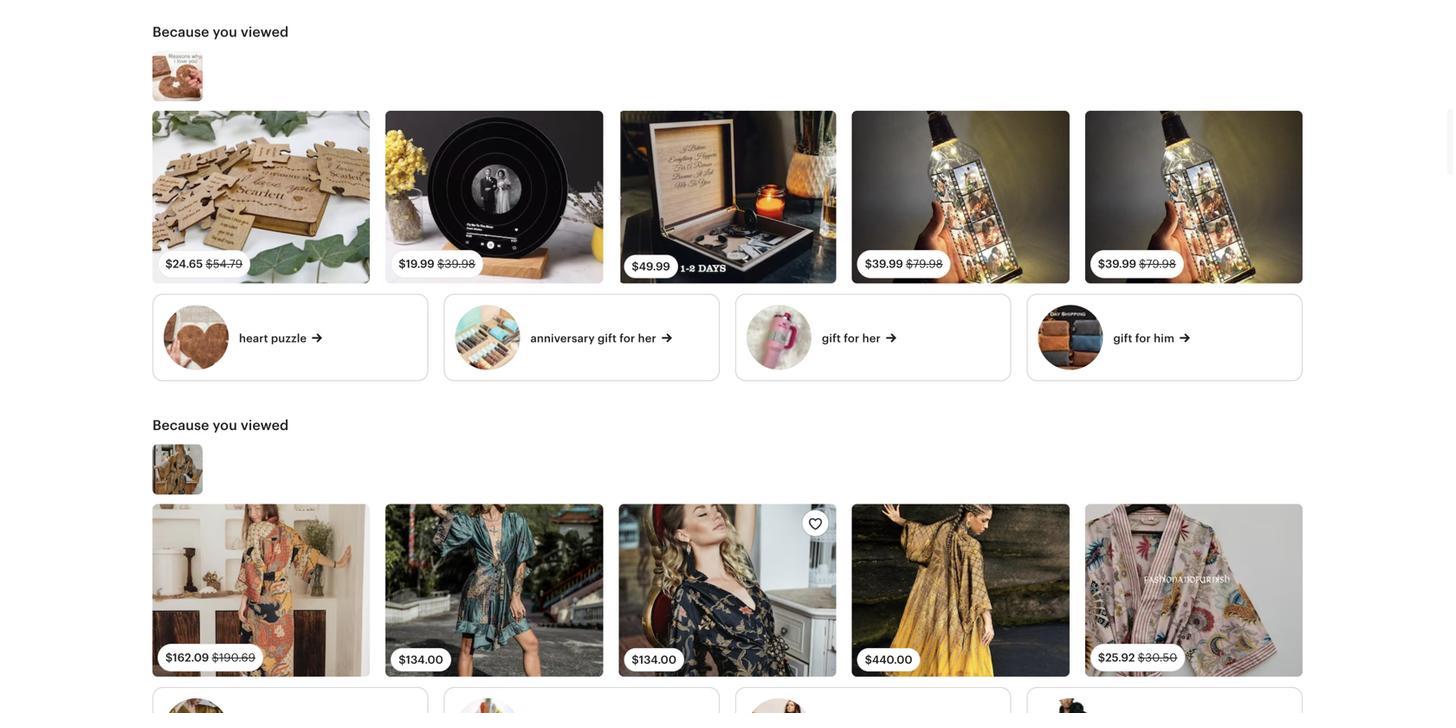 Task type: describe. For each thing, give the bounding box(es) containing it.
gift for gift for him
[[1113, 332, 1132, 345]]

because you viewed for 54.79
[[152, 24, 289, 40]]

190.69
[[219, 652, 255, 665]]

1 for from the left
[[620, 332, 635, 345]]

shimmering gold queen lakshmi kimono in natural silk- printed kimono robes for women & men - elegant satin silk kimono robe 100% silk image
[[852, 505, 1069, 677]]

him
[[1154, 332, 1175, 345]]

$ 440.00
[[865, 654, 912, 667]]

$ 162.09 $ 190.69
[[165, 652, 255, 665]]

personalized gift bottle with 16 photos for birthday, anniversary, family, friends, couple , christmas , valentine's day | gift for her image
[[1085, 111, 1303, 284]]

puzzle
[[271, 332, 307, 345]]

2 her from the left
[[862, 332, 881, 345]]

$ 49.99
[[632, 260, 670, 273]]

sentimental gifts for men, personalized emotional gifts, guy gifts, engraved box set, torch lighter, custom knife, tac pen, image
[[619, 111, 836, 284]]

30.50
[[1145, 652, 1177, 665]]

viewed for 54.79
[[241, 24, 289, 40]]

162.09
[[173, 652, 209, 665]]

1 her from the left
[[638, 332, 656, 345]]

anniversary gifts, anniversary gift for her, birthday gifts for her, personalized gifts for her, gift for her, girlfriend gift, gift for him image
[[152, 111, 370, 284]]

$ 134.00 for bohemian women green and black silk kimono ~ boho silk kimono robe for woman ~ silk pajama robe ~ bath silk robe ~ christmas present for her image
[[399, 654, 443, 667]]

$ 25.92 $ 30.50
[[1098, 652, 1177, 665]]

silk blend kimono robe boheme, gold plus size dressing gown woman, honeymoon lounge wear, luxury gift for mothers day, wife girlfriend mom image
[[152, 445, 203, 495]]

viewed for 190.69
[[241, 418, 289, 434]]

79.98 for personalized gift bottle with 16 photos for birthday, anniversary, family, friends, couple , christmas , valentine's day | gift for her
[[1146, 258, 1176, 271]]

134.00 for bohemian women black silk kimono ~ boho silk kimono robe for woman ~ silk pajama robe ~ bath silk robe ~ perfect christmas present for her image
[[639, 654, 676, 667]]

heart puzzle
[[239, 332, 307, 345]]

because for 24.65
[[152, 24, 209, 40]]

for for gift for him
[[1135, 332, 1151, 345]]

you for 54.79
[[213, 24, 237, 40]]

personalized film strip decorative bottle lamp for birthday, anniversary, family, friends, couple | gift for her image
[[852, 111, 1069, 284]]

heart
[[239, 332, 268, 345]]

24.65
[[173, 258, 203, 271]]

anniversary
[[531, 332, 595, 345]]



Task type: vqa. For each thing, say whether or not it's contained in the screenshot.
Sentimental gifts for men, Personalized Emotional Gifts, Guy Gifts, Engraved box set, Torch lighter, Custom Knife, Tac Pen, image
yes



Task type: locate. For each thing, give the bounding box(es) containing it.
0 horizontal spatial 79.98
[[913, 258, 943, 271]]

because
[[152, 24, 209, 40], [152, 418, 209, 434]]

$ 39.99 $ 79.98
[[865, 258, 943, 271], [1098, 258, 1176, 271]]

1 134.00 from the left
[[406, 654, 443, 667]]

gift
[[598, 332, 617, 345], [822, 332, 841, 345], [1113, 332, 1132, 345]]

you
[[213, 24, 237, 40], [213, 418, 237, 434]]

0 horizontal spatial $ 39.99 $ 79.98
[[865, 258, 943, 271]]

1 vertical spatial because you viewed
[[152, 418, 289, 434]]

2 viewed from the top
[[241, 418, 289, 434]]

79.98 for personalized film strip decorative bottle lamp for birthday, anniversary, family, friends, couple | gift for her image
[[913, 258, 943, 271]]

79.98
[[913, 258, 943, 271], [1146, 258, 1176, 271]]

2 you from the top
[[213, 418, 237, 434]]

2 horizontal spatial gift
[[1113, 332, 1132, 345]]

39.99 up 'gift for him'
[[1105, 258, 1136, 271]]

$ 19.99 $ 39.98
[[399, 258, 475, 271]]

1 because you viewed from the top
[[152, 24, 289, 40]]

bohemian women black silk kimono ~ boho silk kimono robe for woman ~ silk pajama robe ~ bath silk robe ~ perfect christmas present for her image
[[619, 505, 836, 677]]

for
[[620, 332, 635, 345], [844, 332, 860, 345], [1135, 332, 1151, 345]]

gift for gift for her
[[822, 332, 841, 345]]

2 39.99 from the left
[[1105, 258, 1136, 271]]

because you viewed
[[152, 24, 289, 40], [152, 418, 289, 434]]

silk kimono robe, long satin robe, bali kimono robe, indonesian batik floral print robe, plus size oversized dressing gown, luxury gift image
[[152, 505, 370, 677]]

0 horizontal spatial $ 134.00
[[399, 654, 443, 667]]

39.99 for personalized film strip decorative bottle lamp for birthday, anniversary, family, friends, couple | gift for her image
[[872, 258, 903, 271]]

$
[[165, 258, 173, 271], [206, 258, 213, 271], [399, 258, 406, 271], [437, 258, 445, 271], [865, 258, 872, 271], [906, 258, 913, 271], [1098, 258, 1105, 271], [1139, 258, 1146, 271], [632, 260, 639, 273], [165, 652, 173, 665], [212, 652, 219, 665], [1098, 652, 1105, 665], [1138, 652, 1145, 665], [399, 654, 406, 667], [632, 654, 639, 667], [865, 654, 872, 667]]

1 horizontal spatial for
[[844, 332, 860, 345]]

gift for parents christmas - gift for parents anniversary - anniversary gift for parents 30 40 60 50th years - music gift for mom and dad image
[[386, 111, 603, 284]]

0 horizontal spatial 39.99
[[872, 258, 903, 271]]

3 gift from the left
[[1113, 332, 1132, 345]]

viewed
[[241, 24, 289, 40], [241, 418, 289, 434]]

anniversary gift for her
[[531, 332, 656, 345]]

because up 'silk blend kimono robe boheme, gold plus size dressing gown woman, honeymoon lounge wear, luxury gift for mothers day, wife girlfriend mom' image
[[152, 418, 209, 434]]

39.99 for personalized gift bottle with 16 photos for birthday, anniversary, family, friends, couple , christmas , valentine's day | gift for her
[[1105, 258, 1136, 271]]

because you viewed up 'silk blend kimono robe boheme, gold plus size dressing gown woman, honeymoon lounge wear, luxury gift for mothers day, wife girlfriend mom' image
[[152, 418, 289, 434]]

because up personalized gift, gift for her, anniversary gifts, anniversary gift for her, personalized gifts for her, girlfriend gift, gift for him image
[[152, 24, 209, 40]]

54.79
[[213, 258, 243, 271]]

2 horizontal spatial for
[[1135, 332, 1151, 345]]

1 vertical spatial viewed
[[241, 418, 289, 434]]

2 because from the top
[[152, 418, 209, 434]]

3 for from the left
[[1135, 332, 1151, 345]]

1 79.98 from the left
[[913, 258, 943, 271]]

2 gift from the left
[[822, 332, 841, 345]]

$ 39.99 $ 79.98 for personalized film strip decorative bottle lamp for birthday, anniversary, family, friends, couple | gift for her image
[[865, 258, 943, 271]]

1 horizontal spatial $ 134.00
[[632, 654, 676, 667]]

2 79.98 from the left
[[1146, 258, 1176, 271]]

39.99
[[872, 258, 903, 271], [1105, 258, 1136, 271]]

0 vertical spatial because
[[152, 24, 209, 40]]

100% cotton kimono robes beautiful cotton kimono dress express delivery dressing gown cotton kimono free delivery bridesmaid gift bestseller image
[[1085, 505, 1303, 677]]

1 horizontal spatial $ 39.99 $ 79.98
[[1098, 258, 1176, 271]]

19.99
[[406, 258, 435, 271]]

1 gift from the left
[[598, 332, 617, 345]]

0 vertical spatial viewed
[[241, 24, 289, 40]]

because for 162.09
[[152, 418, 209, 434]]

134.00
[[406, 654, 443, 667], [639, 654, 676, 667]]

gift for her
[[822, 332, 881, 345]]

440.00
[[872, 654, 912, 667]]

49.99
[[639, 260, 670, 273]]

1 $ 134.00 from the left
[[399, 654, 443, 667]]

you for 190.69
[[213, 418, 237, 434]]

2 because you viewed from the top
[[152, 418, 289, 434]]

because you viewed for 190.69
[[152, 418, 289, 434]]

1 you from the top
[[213, 24, 237, 40]]

$ 39.99 $ 79.98 for personalized gift bottle with 16 photos for birthday, anniversary, family, friends, couple , christmas , valentine's day | gift for her
[[1098, 258, 1176, 271]]

1 viewed from the top
[[241, 24, 289, 40]]

1 horizontal spatial gift
[[822, 332, 841, 345]]

1 because from the top
[[152, 24, 209, 40]]

0 vertical spatial you
[[213, 24, 237, 40]]

0 horizontal spatial for
[[620, 332, 635, 345]]

0 horizontal spatial 134.00
[[406, 654, 443, 667]]

for for gift for her
[[844, 332, 860, 345]]

39.98
[[445, 258, 475, 271]]

$ 24.65 $ 54.79
[[165, 258, 243, 271]]

her
[[638, 332, 656, 345], [862, 332, 881, 345]]

1 horizontal spatial 79.98
[[1146, 258, 1176, 271]]

2 134.00 from the left
[[639, 654, 676, 667]]

0 horizontal spatial her
[[638, 332, 656, 345]]

personalized gift, gift for her, anniversary gifts, anniversary gift for her, personalized gifts for her, girlfriend gift, gift for him image
[[152, 51, 203, 101]]

1 39.99 from the left
[[872, 258, 903, 271]]

bohemian women green and black silk kimono ~ boho silk kimono robe for woman ~ silk pajama robe ~ bath silk robe ~ christmas present for her image
[[386, 505, 603, 677]]

1 horizontal spatial 39.99
[[1105, 258, 1136, 271]]

39.99 up gift for her
[[872, 258, 903, 271]]

134.00 for bohemian women green and black silk kimono ~ boho silk kimono robe for woman ~ silk pajama robe ~ bath silk robe ~ christmas present for her image
[[406, 654, 443, 667]]

1 horizontal spatial 134.00
[[639, 654, 676, 667]]

0 horizontal spatial gift
[[598, 332, 617, 345]]

$ 134.00
[[399, 654, 443, 667], [632, 654, 676, 667]]

1 vertical spatial because
[[152, 418, 209, 434]]

1 vertical spatial you
[[213, 418, 237, 434]]

1 $ 39.99 $ 79.98 from the left
[[865, 258, 943, 271]]

2 $ 39.99 $ 79.98 from the left
[[1098, 258, 1176, 271]]

2 $ 134.00 from the left
[[632, 654, 676, 667]]

because you viewed up personalized gift, gift for her, anniversary gifts, anniversary gift for her, personalized gifts for her, girlfriend gift, gift for him image
[[152, 24, 289, 40]]

$ 134.00 for bohemian women black silk kimono ~ boho silk kimono robe for woman ~ silk pajama robe ~ bath silk robe ~ perfect christmas present for her image
[[632, 654, 676, 667]]

2 for from the left
[[844, 332, 860, 345]]

gift for him
[[1113, 332, 1175, 345]]

1 horizontal spatial her
[[862, 332, 881, 345]]

0 vertical spatial because you viewed
[[152, 24, 289, 40]]

25.92
[[1105, 652, 1135, 665]]



